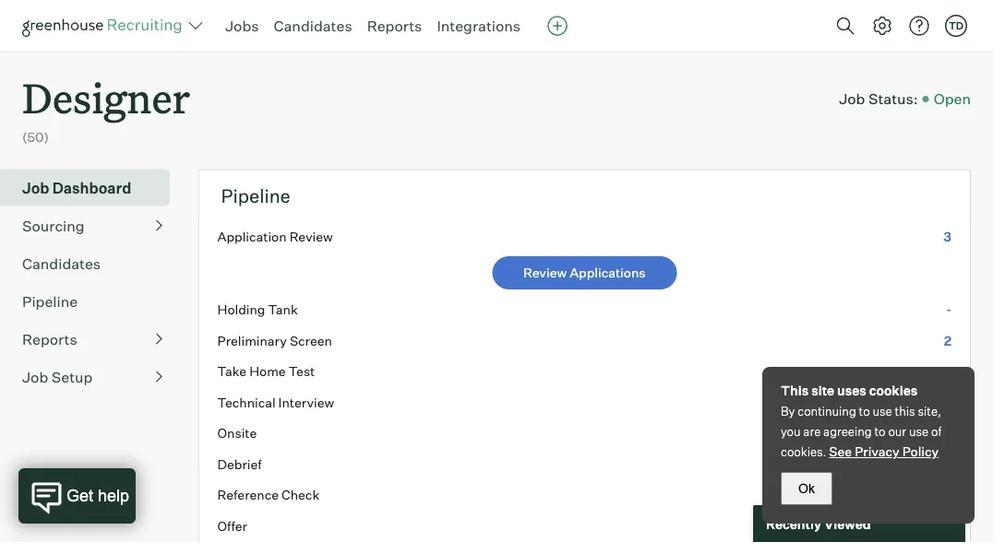 Task type: vqa. For each thing, say whether or not it's contained in the screenshot.
Job Posts
no



Task type: describe. For each thing, give the bounding box(es) containing it.
0 horizontal spatial candidates
[[22, 254, 101, 273]]

preliminary
[[217, 333, 287, 349]]

debrief
[[217, 457, 262, 473]]

debrief link
[[199, 449, 970, 480]]

2 - link from the top
[[199, 356, 970, 387]]

application review
[[217, 229, 333, 245]]

1 horizontal spatial candidates link
[[274, 17, 352, 35]]

1 - link from the top
[[199, 295, 970, 326]]

recently viewed
[[766, 516, 871, 532]]

job dashboard link
[[22, 177, 162, 199]]

ok
[[798, 482, 815, 496]]

site,
[[918, 404, 941, 419]]

job for job status:
[[839, 90, 865, 108]]

designer (50)
[[22, 70, 190, 146]]

site
[[811, 383, 835, 399]]

2
[[944, 333, 952, 349]]

continuing
[[798, 404, 856, 419]]

this
[[895, 404, 915, 419]]

cookies
[[869, 383, 918, 399]]

of
[[931, 425, 942, 439]]

technical interview link
[[199, 387, 970, 418]]

reference check link
[[199, 480, 970, 511]]

sourcing
[[22, 217, 85, 235]]

job setup
[[22, 368, 93, 386]]

0 horizontal spatial use
[[873, 404, 892, 419]]

configure image
[[871, 15, 893, 37]]

0 vertical spatial to
[[859, 404, 870, 419]]

job for job dashboard
[[22, 179, 49, 197]]

policy
[[902, 444, 939, 460]]

status:
[[868, 90, 918, 108]]

screen
[[290, 333, 332, 349]]

0 vertical spatial review
[[290, 229, 333, 245]]

this site uses cookies
[[781, 383, 918, 399]]

1 horizontal spatial candidates
[[274, 17, 352, 35]]

review applications
[[523, 265, 646, 281]]

(50)
[[22, 129, 49, 146]]

applications
[[570, 265, 646, 281]]

job status:
[[839, 90, 918, 108]]

technical
[[217, 395, 276, 411]]

cookies.
[[781, 445, 827, 460]]

1 vertical spatial candidates link
[[22, 253, 162, 275]]

1 vertical spatial to
[[874, 425, 886, 439]]

technical interview
[[217, 395, 334, 411]]

greenhouse recruiting image
[[22, 15, 188, 37]]

td
[[949, 19, 964, 32]]

td button
[[941, 11, 971, 41]]

job setup link
[[22, 366, 162, 388]]

designer link
[[22, 52, 190, 128]]

search image
[[834, 15, 857, 37]]

job for job setup
[[22, 368, 48, 386]]



Task type: locate. For each thing, give the bounding box(es) containing it.
- up 2 on the right of page
[[946, 302, 952, 318]]

candidates down 'sourcing'
[[22, 254, 101, 273]]

see privacy policy
[[829, 444, 939, 460]]

viewed
[[824, 516, 871, 532]]

use
[[873, 404, 892, 419], [909, 425, 929, 439]]

integrations
[[437, 17, 521, 35]]

1 horizontal spatial to
[[874, 425, 886, 439]]

reports link left integrations link
[[367, 17, 422, 35]]

- link
[[199, 295, 970, 326], [199, 356, 970, 387]]

0 vertical spatial use
[[873, 404, 892, 419]]

1 vertical spatial - link
[[199, 356, 970, 387]]

1 vertical spatial -
[[946, 364, 952, 380]]

candidates
[[274, 17, 352, 35], [22, 254, 101, 273]]

see
[[829, 444, 852, 460]]

reports link up job setup link
[[22, 328, 162, 350]]

our
[[888, 425, 906, 439]]

use left of
[[909, 425, 929, 439]]

- for second - link from the bottom
[[946, 302, 952, 318]]

candidates link
[[274, 17, 352, 35], [22, 253, 162, 275]]

2 vertical spatial job
[[22, 368, 48, 386]]

0 vertical spatial - link
[[199, 295, 970, 326]]

preliminary screen
[[217, 333, 332, 349]]

review left applications
[[523, 265, 567, 281]]

3
[[944, 229, 952, 245]]

0 vertical spatial job
[[839, 90, 865, 108]]

pipeline down 'sourcing'
[[22, 292, 78, 311]]

reference check
[[217, 488, 320, 504]]

job up 'sourcing'
[[22, 179, 49, 197]]

by continuing to use this site, you are agreeing to our use of cookies.
[[781, 404, 942, 460]]

0 vertical spatial candidates
[[274, 17, 352, 35]]

you
[[781, 425, 801, 439]]

this
[[781, 383, 809, 399]]

review applications link
[[492, 257, 677, 290]]

1 horizontal spatial reports
[[367, 17, 422, 35]]

review right 'application'
[[290, 229, 333, 245]]

candidates right jobs
[[274, 17, 352, 35]]

pipeline
[[221, 184, 291, 207], [22, 292, 78, 311]]

-
[[946, 302, 952, 318], [946, 364, 952, 380]]

- down 2 on the right of page
[[946, 364, 952, 380]]

application
[[217, 229, 287, 245]]

designer
[[22, 70, 190, 125]]

1 horizontal spatial review
[[523, 265, 567, 281]]

0 horizontal spatial pipeline
[[22, 292, 78, 311]]

- link down "review applications" "link"
[[199, 295, 970, 326]]

review
[[290, 229, 333, 245], [523, 265, 567, 281]]

privacy
[[855, 444, 900, 460]]

1 vertical spatial job
[[22, 179, 49, 197]]

interview
[[278, 395, 334, 411]]

0 horizontal spatial review
[[290, 229, 333, 245]]

1 horizontal spatial pipeline
[[221, 184, 291, 207]]

to
[[859, 404, 870, 419], [874, 425, 886, 439]]

to down uses
[[859, 404, 870, 419]]

- link up onsite link
[[199, 356, 970, 387]]

2 - from the top
[[946, 364, 952, 380]]

0 vertical spatial reports link
[[367, 17, 422, 35]]

1 horizontal spatial use
[[909, 425, 929, 439]]

reports
[[367, 17, 422, 35], [22, 330, 77, 349]]

check
[[282, 488, 320, 504]]

1 vertical spatial candidates
[[22, 254, 101, 273]]

onsite link
[[199, 418, 970, 449]]

see privacy policy link
[[829, 444, 939, 460]]

recently
[[766, 516, 821, 532]]

pipeline link
[[22, 290, 162, 313]]

0 vertical spatial pipeline
[[221, 184, 291, 207]]

0 horizontal spatial candidates link
[[22, 253, 162, 275]]

review inside "link"
[[523, 265, 567, 281]]

- for 1st - link from the bottom
[[946, 364, 952, 380]]

use left this
[[873, 404, 892, 419]]

0 vertical spatial candidates link
[[274, 17, 352, 35]]

1 horizontal spatial reports link
[[367, 17, 422, 35]]

reports link
[[367, 17, 422, 35], [22, 328, 162, 350]]

1
[[946, 518, 952, 535]]

onsite
[[217, 426, 257, 442]]

integrations link
[[437, 17, 521, 35]]

candidates link up "pipeline" link
[[22, 253, 162, 275]]

setup
[[51, 368, 93, 386]]

by
[[781, 404, 795, 419]]

1 vertical spatial pipeline
[[22, 292, 78, 311]]

td button
[[945, 15, 967, 37]]

1 vertical spatial reports link
[[22, 328, 162, 350]]

jobs link
[[225, 17, 259, 35]]

0 horizontal spatial to
[[859, 404, 870, 419]]

1 vertical spatial reports
[[22, 330, 77, 349]]

open
[[934, 90, 971, 108]]

0 horizontal spatial reports link
[[22, 328, 162, 350]]

offer
[[217, 518, 247, 535]]

reference
[[217, 488, 279, 504]]

job
[[839, 90, 865, 108], [22, 179, 49, 197], [22, 368, 48, 386]]

sourcing link
[[22, 215, 162, 237]]

job left status:
[[839, 90, 865, 108]]

candidates link right jobs
[[274, 17, 352, 35]]

dashboard
[[52, 179, 131, 197]]

to left the our
[[874, 425, 886, 439]]

1 vertical spatial review
[[523, 265, 567, 281]]

1 vertical spatial use
[[909, 425, 929, 439]]

1 - from the top
[[946, 302, 952, 318]]

job dashboard
[[22, 179, 131, 197]]

ok button
[[781, 473, 833, 506]]

0 vertical spatial -
[[946, 302, 952, 318]]

job left 'setup'
[[22, 368, 48, 386]]

agreeing
[[823, 425, 872, 439]]

pipeline up 'application'
[[221, 184, 291, 207]]

jobs
[[225, 17, 259, 35]]

are
[[803, 425, 821, 439]]

0 vertical spatial reports
[[367, 17, 422, 35]]

uses
[[837, 383, 866, 399]]

reports up job setup
[[22, 330, 77, 349]]

0 horizontal spatial reports
[[22, 330, 77, 349]]

reports left integrations link
[[367, 17, 422, 35]]



